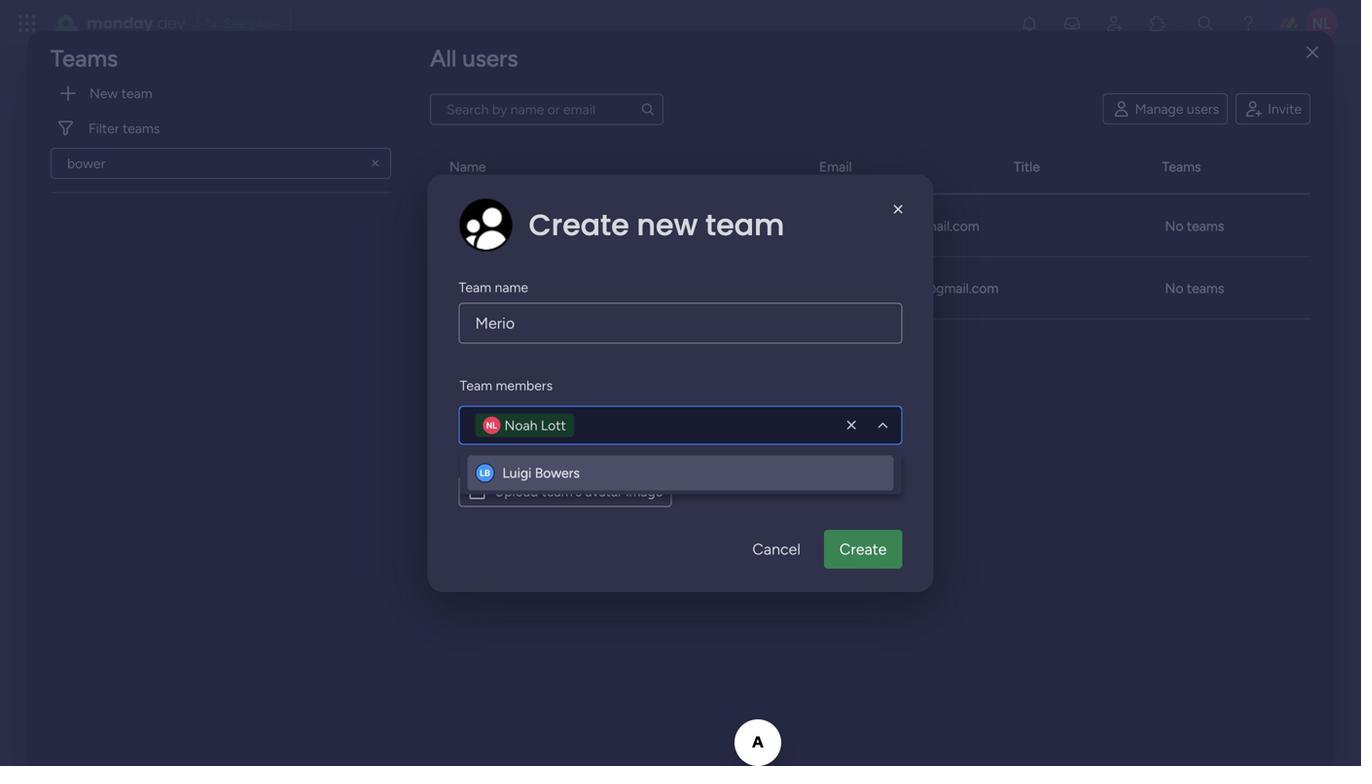 Task type: locate. For each thing, give the bounding box(es) containing it.
help image
[[1239, 14, 1258, 33]]

teams down manage users
[[1162, 159, 1201, 175]]

row for grid containing name
[[430, 141, 1311, 195]]

teams
[[51, 44, 118, 72], [1162, 159, 1201, 175]]

no for noahlottofthings@gmail.com
[[1165, 280, 1184, 297]]

1 vertical spatial luigi
[[503, 465, 532, 481]]

1 horizontal spatial create
[[840, 540, 887, 559]]

row up close icon at the right top of the page
[[430, 141, 1311, 195]]

row down email
[[430, 195, 1311, 257]]

no
[[1165, 218, 1184, 234], [1165, 280, 1184, 297]]

row down luigibowers16@gmail.com
[[430, 257, 1311, 320]]

lott down 'luigi bowers' link
[[516, 280, 542, 297]]

1 vertical spatial team
[[460, 377, 492, 394]]

luigi up upload
[[503, 465, 532, 481]]

team
[[121, 85, 152, 102], [705, 205, 784, 245]]

1 horizontal spatial users
[[1187, 101, 1219, 117]]

teams for luigibowers16@gmail.com
[[1187, 218, 1224, 234]]

team members
[[460, 377, 553, 394]]

0 vertical spatial luigi bowers
[[480, 218, 558, 234]]

0 vertical spatial create
[[529, 205, 629, 245]]

noah lott image up close icon
[[1307, 8, 1338, 39]]

3 row from the top
[[430, 257, 1311, 320]]

team inside create new team document
[[705, 205, 784, 245]]

manage users button
[[1103, 93, 1228, 125]]

email
[[819, 159, 852, 175]]

users right 'manage'
[[1187, 101, 1219, 117]]

1 vertical spatial teams
[[1187, 280, 1224, 297]]

users for all users
[[462, 44, 518, 72]]

team
[[459, 279, 491, 296], [460, 377, 492, 394]]

all
[[430, 44, 457, 72]]

create right cancel
[[840, 540, 887, 559]]

2 no from the top
[[1165, 280, 1184, 297]]

inbox image
[[1063, 14, 1082, 33]]

0 vertical spatial noah lott
[[480, 280, 542, 297]]

upload team's avatar image button
[[459, 476, 672, 507]]

1 vertical spatial noah lott image
[[430, 271, 465, 306]]

0 horizontal spatial users
[[462, 44, 518, 72]]

teams
[[1187, 218, 1224, 234], [1187, 280, 1224, 297]]

no teams
[[1165, 218, 1224, 234], [1165, 280, 1224, 297]]

luigi bowers
[[480, 218, 558, 234], [503, 465, 580, 481]]

row group
[[430, 195, 1311, 320]]

grid
[[430, 141, 1311, 763]]

1 vertical spatial lott
[[541, 417, 566, 434]]

2 no teams from the top
[[1165, 280, 1224, 297]]

row group containing luigi bowers
[[430, 195, 1311, 320]]

1 horizontal spatial team
[[705, 205, 784, 245]]

invite members image
[[1105, 14, 1125, 33]]

noah lott image down luigi bowers icon
[[430, 271, 465, 306]]

1 vertical spatial no teams
[[1165, 280, 1224, 297]]

team left the name
[[459, 279, 491, 296]]

0 vertical spatial noah
[[480, 280, 513, 297]]

2 teams from the top
[[1187, 280, 1224, 297]]

1 vertical spatial team
[[705, 205, 784, 245]]

1 vertical spatial users
[[1187, 101, 1219, 117]]

teams up the with margin right icon on the top
[[51, 44, 118, 72]]

0 horizontal spatial team
[[121, 85, 152, 102]]

0 vertical spatial no teams
[[1165, 218, 1224, 234]]

0 vertical spatial no
[[1165, 218, 1184, 234]]

1 teams from the top
[[1187, 218, 1224, 234]]

manage
[[1135, 101, 1184, 117]]

0 horizontal spatial noah lott image
[[430, 271, 465, 306]]

0 vertical spatial lott
[[516, 280, 542, 297]]

team name
[[459, 279, 528, 296]]

noah lott down 'luigi bowers' link
[[480, 280, 542, 297]]

2 row from the top
[[430, 195, 1311, 257]]

row containing noah lott
[[430, 257, 1311, 320]]

see plans
[[223, 15, 282, 32]]

1 vertical spatial luigi bowers
[[503, 465, 580, 481]]

noah inside noah lott link
[[480, 280, 513, 297]]

members
[[496, 377, 553, 394]]

luigi bowers up the name
[[480, 218, 558, 234]]

name
[[495, 279, 528, 296]]

luigi
[[480, 218, 509, 234], [503, 465, 532, 481]]

0 vertical spatial noah lott image
[[1307, 8, 1338, 39]]

new team
[[89, 85, 152, 102]]

bowers
[[512, 218, 558, 234], [535, 465, 580, 481]]

0 vertical spatial luigi
[[480, 218, 509, 234]]

search everything image
[[1196, 14, 1215, 33]]

users
[[462, 44, 518, 72], [1187, 101, 1219, 117]]

0 vertical spatial teams
[[51, 44, 118, 72]]

image
[[626, 483, 663, 500]]

None search field
[[430, 94, 664, 125]]

create left new
[[529, 205, 629, 245]]

0 vertical spatial users
[[462, 44, 518, 72]]

users inside button
[[1187, 101, 1219, 117]]

team for team members
[[460, 377, 492, 394]]

noah lott down members in the left of the page
[[505, 417, 566, 434]]

team left members in the left of the page
[[460, 377, 492, 394]]

bowers up team's
[[535, 465, 580, 481]]

new
[[637, 205, 698, 245]]

1 row from the top
[[430, 141, 1311, 195]]

1 no teams from the top
[[1165, 218, 1224, 234]]

noah down members in the left of the page
[[505, 417, 538, 434]]

luigibowers16@gmail.com
[[821, 218, 980, 234]]

0 horizontal spatial create
[[529, 205, 629, 245]]

search image
[[640, 101, 656, 117]]

users right all
[[462, 44, 518, 72]]

new team button
[[51, 78, 391, 109]]

0 vertical spatial team
[[459, 279, 491, 296]]

monday
[[87, 12, 153, 34]]

luigi right luigi bowers icon
[[480, 218, 509, 234]]

0 vertical spatial bowers
[[512, 218, 558, 234]]

1 vertical spatial bowers
[[535, 465, 580, 481]]

upload team's avatar image
[[495, 483, 663, 500]]

0 vertical spatial teams
[[1187, 218, 1224, 234]]

row containing luigi bowers
[[430, 195, 1311, 257]]

lott down members in the left of the page
[[541, 417, 566, 434]]

row
[[430, 141, 1311, 195], [430, 195, 1311, 257], [430, 257, 1311, 320]]

clear search image
[[368, 156, 383, 171]]

luigi bowers up team's
[[503, 465, 580, 481]]

0 vertical spatial team
[[121, 85, 152, 102]]

noah lott image
[[1307, 8, 1338, 39], [430, 271, 465, 306]]

1 vertical spatial teams
[[1162, 159, 1201, 175]]

lott
[[516, 280, 542, 297], [541, 417, 566, 434]]

1 vertical spatial no
[[1165, 280, 1184, 297]]

noah lott
[[480, 280, 542, 297], [505, 417, 566, 434]]

manage users
[[1135, 101, 1219, 117]]

dev
[[157, 12, 185, 34]]

1 vertical spatial noah lott
[[505, 417, 566, 434]]

noah
[[480, 280, 513, 297], [505, 417, 538, 434]]

row containing name
[[430, 141, 1311, 195]]

1 horizontal spatial noah lott image
[[1307, 8, 1338, 39]]

bowers up the name
[[512, 218, 558, 234]]

1 horizontal spatial teams
[[1162, 159, 1201, 175]]

create inside button
[[840, 540, 887, 559]]

create
[[529, 205, 629, 245], [840, 540, 887, 559]]

invite button
[[1236, 93, 1311, 125]]

team for team name
[[459, 279, 491, 296]]

1 no from the top
[[1165, 218, 1184, 234]]

no teams for noahlottofthings@gmail.com
[[1165, 280, 1224, 297]]

1 vertical spatial create
[[840, 540, 887, 559]]

avatar
[[585, 483, 623, 500]]

None search field
[[51, 148, 391, 179]]

noah down team avatar
[[480, 280, 513, 297]]

create new team
[[529, 205, 784, 245]]

create new team document
[[428, 174, 934, 592]]

new
[[89, 85, 118, 102]]

1 vertical spatial noah
[[505, 417, 538, 434]]



Task type: vqa. For each thing, say whether or not it's contained in the screenshot.
the top Noah Lott
yes



Task type: describe. For each thing, give the bounding box(es) containing it.
create for create new team
[[529, 205, 629, 245]]

luigi inside create new team document
[[503, 465, 532, 481]]

name
[[450, 159, 486, 175]]

select product image
[[18, 14, 37, 33]]

all users
[[430, 44, 518, 72]]

teams for noahlottofthings@gmail.com
[[1187, 280, 1224, 297]]

close image
[[889, 200, 908, 219]]

create button
[[824, 530, 902, 569]]

noah lott image inside row
[[430, 271, 465, 306]]

Team name text field
[[459, 303, 902, 344]]

luigi bowers link
[[477, 216, 561, 236]]

monday dev
[[87, 12, 185, 34]]

cancel
[[753, 540, 801, 559]]

lott inside create new team document
[[541, 417, 566, 434]]

bowers inside create new team document
[[535, 465, 580, 481]]

Search by name or email search field
[[430, 94, 664, 125]]

invite
[[1268, 101, 1302, 117]]

see
[[223, 15, 247, 32]]

team avatar image
[[459, 198, 513, 252]]

upload
[[495, 483, 538, 500]]

noah lott element
[[475, 414, 574, 437]]

cancel button
[[737, 530, 816, 569]]

no teams for luigibowers16@gmail.com
[[1165, 218, 1224, 234]]

plans
[[250, 15, 282, 32]]

with margin right image
[[58, 84, 78, 103]]

lott inside row group
[[516, 280, 542, 297]]

team inside new team button
[[121, 85, 152, 102]]

noah inside noah lott element
[[505, 417, 538, 434]]

create for create
[[840, 540, 887, 559]]

luigi bowers inside create new team document
[[503, 465, 580, 481]]

bowers inside row
[[512, 218, 558, 234]]

noah lott inside noah lott link
[[480, 280, 542, 297]]

teams inside grid
[[1162, 159, 1201, 175]]

no for luigibowers16@gmail.com
[[1165, 218, 1184, 234]]

noah lott link
[[477, 279, 545, 298]]

noah lott inside noah lott element
[[505, 417, 566, 434]]

grid containing name
[[430, 141, 1311, 763]]

row for row group containing luigi bowers
[[430, 195, 1311, 257]]

create new team dialog
[[0, 0, 1361, 767]]

see plans button
[[197, 9, 291, 38]]

users for manage users
[[1187, 101, 1219, 117]]

title
[[1014, 159, 1040, 175]]

apps image
[[1148, 14, 1168, 33]]

notifications image
[[1020, 14, 1039, 33]]

luigi bowers inside row group
[[480, 218, 558, 234]]

close image
[[1307, 45, 1318, 60]]

team's
[[542, 483, 582, 500]]

luigi bowers image
[[430, 209, 465, 244]]

0 horizontal spatial teams
[[51, 44, 118, 72]]

Search teams search field
[[51, 148, 391, 179]]

noahlottofthings@gmail.com
[[821, 280, 999, 297]]

luigi inside row
[[480, 218, 509, 234]]



